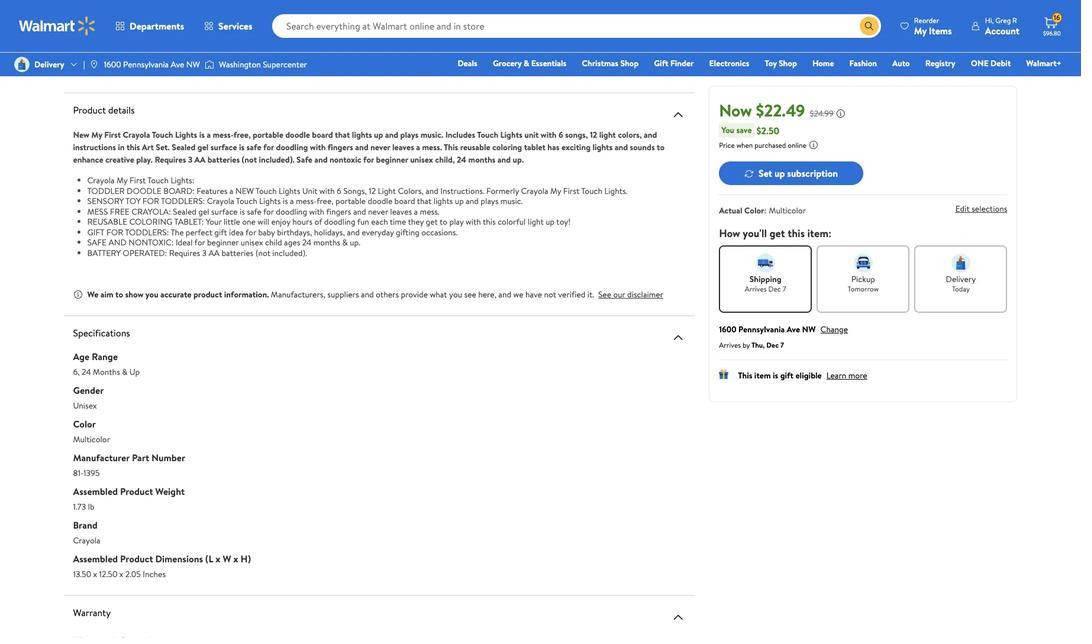 Task type: vqa. For each thing, say whether or not it's contained in the screenshot.
the top 500
no



Task type: locate. For each thing, give the bounding box(es) containing it.
1 vertical spatial arrives
[[719, 340, 741, 350]]

0 vertical spatial 24
[[457, 154, 467, 166]]

1 vertical spatial color
[[73, 418, 96, 431]]

baby
[[258, 226, 275, 238]]

0 vertical spatial sealed
[[172, 141, 196, 153]]

and down colors,
[[615, 141, 628, 153]]

aa down perfect
[[209, 247, 220, 259]]

1 horizontal spatial ave
[[787, 324, 800, 336]]

leaves up gifting
[[390, 206, 412, 218]]

1 shop from the left
[[621, 57, 639, 69]]

for
[[263, 141, 274, 153], [363, 154, 374, 166], [263, 206, 274, 218], [246, 226, 256, 238], [195, 237, 205, 249]]

24 right the child,
[[457, 154, 467, 166]]

2 horizontal spatial &
[[524, 57, 529, 69]]

surface up idea
[[211, 206, 238, 218]]

0 horizontal spatial 12
[[369, 185, 376, 197]]

assembled up 12.50
[[73, 553, 118, 566]]

0 vertical spatial surface
[[211, 141, 237, 153]]

fingers inside new my first crayola touch lights is a mess-free, portable doodle board that lights up and plays music. includes touch lights unit with 6 songs, 12 light colors, and instructions in this art set. sealed gel surface is safe for doodling with fingers and never leaves a mess. this reusable coloring tablet has exciting lights and sounds to enhance creative play. requires 3 aa batteries (not included). safe and nontoxic for beginner unisex child, 24 months and up.
[[328, 141, 353, 153]]

1600 up gifting made easy icon
[[719, 324, 737, 336]]

mess- inside the crayola my first touch lights: toddler doodle board: features a new touch lights unit with 6 songs, 12 light colors, and instructions. formerly crayola my first touch lights. sensory toy for toddlers: crayola touch lights is a mess-free, portable doodle board that lights up and plays music. mess free crayola: sealed gel surface is safe for doodling with fingers and never leaves a mess. reusable coloring tablet: your little one will enjoy hours of doodling fun each time they get to play with this colorful light up toy! gift for toddlers: the perfect gift idea for baby birthdays, holidays, and everyday gifting occasions. safe and nontoxic: ideal for beginner unisex child ages 24 months & up. battery operated: requires 3 aa batteries (not included).
[[296, 195, 317, 207]]

1 horizontal spatial first
[[130, 175, 146, 186]]

my left items
[[914, 24, 927, 37]]

beginner
[[376, 154, 408, 166], [207, 237, 239, 249]]

gel inside new my first crayola touch lights is a mess-free, portable doodle board that lights up and plays music. includes touch lights unit with 6 songs, 12 light colors, and instructions in this art set. sealed gel surface is safe for doodling with fingers and never leaves a mess. this reusable coloring tablet has exciting lights and sounds to enhance creative play. requires 3 aa batteries (not included). safe and nontoxic for beginner unisex child, 24 months and up.
[[198, 141, 209, 153]]

my for new
[[91, 129, 102, 141]]

search icon image
[[865, 21, 874, 31]]

and right safe
[[315, 154, 328, 166]]

beginner down little
[[207, 237, 239, 249]]

lb
[[88, 501, 94, 513]]

board inside new my first crayola touch lights is a mess-free, portable doodle board that lights up and plays music. includes touch lights unit with 6 songs, 12 light colors, and instructions in this art set. sealed gel surface is safe for doodling with fingers and never leaves a mess. this reusable coloring tablet has exciting lights and sounds to enhance creative play. requires 3 aa batteries (not included). safe and nontoxic for beginner unisex child, 24 months and up.
[[312, 129, 333, 141]]

requires inside new my first crayola touch lights is a mess-free, portable doodle board that lights up and plays music. includes touch lights unit with 6 songs, 12 light colors, and instructions in this art set. sealed gel surface is safe for doodling with fingers and never leaves a mess. this reusable coloring tablet has exciting lights and sounds to enhance creative play. requires 3 aa batteries (not included). safe and nontoxic for beginner unisex child, 24 months and up.
[[155, 154, 186, 166]]

hi, greg r account
[[985, 15, 1020, 37]]

gift finder
[[654, 57, 694, 69]]

12 left light
[[369, 185, 376, 197]]

0 vertical spatial beginner
[[376, 154, 408, 166]]

doodle
[[285, 129, 310, 141], [368, 195, 393, 207]]

auto link
[[887, 57, 916, 70]]

1 vertical spatial up.
[[350, 237, 360, 249]]

surface inside new my first crayola touch lights is a mess-free, portable doodle board that lights up and plays music. includes touch lights unit with 6 songs, 12 light colors, and instructions in this art set. sealed gel surface is safe for doodling with fingers and never leaves a mess. this reusable coloring tablet has exciting lights and sounds to enhance creative play. requires 3 aa batteries (not included). safe and nontoxic for beginner unisex child, 24 months and up.
[[211, 141, 237, 153]]

0 vertical spatial requires
[[155, 154, 186, 166]]

included). inside new my first crayola touch lights is a mess-free, portable doodle board that lights up and plays music. includes touch lights unit with 6 songs, 12 light colors, and instructions in this art set. sealed gel surface is safe for doodling with fingers and never leaves a mess. this reusable coloring tablet has exciting lights and sounds to enhance creative play. requires 3 aa batteries (not included). safe and nontoxic for beginner unisex child, 24 months and up.
[[259, 154, 295, 166]]

pennsylvania for 1600 pennsylvania ave nw change arrives by thu, dec 7
[[739, 324, 785, 336]]

surface up "features" at the top
[[211, 141, 237, 153]]

1 horizontal spatial free,
[[317, 195, 334, 207]]

2 horizontal spatial to
[[657, 141, 665, 153]]

 image
[[14, 57, 30, 72], [90, 60, 99, 69]]

batteries
[[208, 154, 240, 166], [222, 247, 254, 259]]

that inside the crayola my first touch lights: toddler doodle board: features a new touch lights unit with 6 songs, 12 light colors, and instructions. formerly crayola my first touch lights. sensory toy for toddlers: crayola touch lights is a mess-free, portable doodle board that lights up and plays music. mess free crayola: sealed gel surface is safe for doodling with fingers and never leaves a mess. reusable coloring tablet: your little one will enjoy hours of doodling fun each time they get to play with this colorful light up toy! gift for toddlers: the perfect gift idea for baby birthdays, holidays, and everyday gifting occasions. safe and nontoxic: ideal for beginner unisex child ages 24 months & up. battery operated: requires 3 aa batteries (not included).
[[417, 195, 432, 207]]

lights right exciting
[[593, 141, 613, 153]]

0 vertical spatial fingers
[[328, 141, 353, 153]]

6 inside the crayola my first touch lights: toddler doodle board: features a new touch lights unit with 6 songs, 12 light colors, and instructions. formerly crayola my first touch lights. sensory toy for toddlers: crayola touch lights is a mess-free, portable doodle board that lights up and plays music. mess free crayola: sealed gel surface is safe for doodling with fingers and never leaves a mess. reusable coloring tablet: your little one will enjoy hours of doodling fun each time they get to play with this colorful light up toy! gift for toddlers: the perfect gift idea for baby birthdays, holidays, and everyday gifting occasions. safe and nontoxic: ideal for beginner unisex child ages 24 months & up. battery operated: requires 3 aa batteries (not included).
[[337, 185, 342, 197]]

delivery today
[[946, 273, 976, 294]]

my inside new my first crayola touch lights is a mess-free, portable doodle board that lights up and plays music. includes touch lights unit with 6 songs, 12 light colors, and instructions in this art set. sealed gel surface is safe for doodling with fingers and never leaves a mess. this reusable coloring tablet has exciting lights and sounds to enhance creative play. requires 3 aa batteries (not included). safe and nontoxic for beginner unisex child, 24 months and up.
[[91, 129, 102, 141]]

(not
[[242, 154, 257, 166], [256, 247, 271, 259]]

instructions.
[[441, 185, 485, 197]]

1 vertical spatial gel
[[199, 206, 209, 218]]

this up the child,
[[444, 141, 458, 153]]

that up "nontoxic"
[[335, 129, 350, 141]]

birthdays,
[[277, 226, 312, 238]]

1 horizontal spatial beginner
[[376, 154, 408, 166]]

light right colorful
[[528, 216, 544, 228]]

play
[[450, 216, 464, 228]]

& right grocery
[[524, 57, 529, 69]]

product details
[[73, 104, 135, 117]]

item up the details
[[120, 62, 144, 78]]

1 horizontal spatial doodle
[[368, 195, 393, 207]]

light left colors,
[[599, 129, 616, 141]]

fingers up "nontoxic"
[[328, 141, 353, 153]]

0 vertical spatial 3
[[188, 154, 193, 166]]

12.50
[[99, 569, 117, 581]]

fingers up holidays,
[[326, 206, 351, 218]]

never inside new my first crayola touch lights is a mess-free, portable doodle board that lights up and plays music. includes touch lights unit with 6 songs, 12 light colors, and instructions in this art set. sealed gel surface is safe for doodling with fingers and never leaves a mess. this reusable coloring tablet has exciting lights and sounds to enhance creative play. requires 3 aa batteries (not included). safe and nontoxic for beginner unisex child, 24 months and up.
[[371, 141, 390, 153]]

1 vertical spatial 24
[[302, 237, 312, 249]]

color up you'll
[[745, 205, 765, 217]]

0 horizontal spatial &
[[122, 366, 128, 378]]

0 vertical spatial ave
[[171, 59, 184, 70]]

plays
[[401, 129, 419, 141], [481, 195, 499, 207]]

unit
[[525, 129, 539, 141]]

nw inside 1600 pennsylvania ave nw change arrives by thu, dec 7
[[802, 324, 816, 336]]

0 vertical spatial included).
[[259, 154, 295, 166]]

shop inside toy shop link
[[779, 57, 797, 69]]

light
[[378, 185, 396, 197]]

3
[[188, 154, 193, 166], [202, 247, 207, 259]]

0 horizontal spatial months
[[314, 237, 340, 249]]

1 vertical spatial delivery
[[946, 273, 976, 285]]

sealed inside the crayola my first touch lights: toddler doodle board: features a new touch lights unit with 6 songs, 12 light colors, and instructions. formerly crayola my first touch lights. sensory toy for toddlers: crayola touch lights is a mess-free, portable doodle board that lights up and plays music. mess free crayola: sealed gel surface is safe for doodling with fingers and never leaves a mess. reusable coloring tablet: your little one will enjoy hours of doodling fun each time they get to play with this colorful light up toy! gift for toddlers: the perfect gift idea for baby birthdays, holidays, and everyday gifting occasions. safe and nontoxic: ideal for beginner unisex child ages 24 months & up. battery operated: requires 3 aa batteries (not included).
[[173, 206, 197, 218]]

1 vertical spatial that
[[417, 195, 432, 207]]

exciting
[[562, 141, 591, 153]]

0 vertical spatial aa
[[195, 154, 206, 166]]

1 horizontal spatial this
[[738, 370, 753, 382]]

1 vertical spatial surface
[[211, 206, 238, 218]]

0 vertical spatial free,
[[234, 129, 251, 141]]

home
[[813, 57, 834, 69]]

0 vertical spatial arrives
[[745, 284, 767, 294]]

gift inside the crayola my first touch lights: toddler doodle board: features a new touch lights unit with 6 songs, 12 light colors, and instructions. formerly crayola my first touch lights. sensory toy for toddlers: crayola touch lights is a mess-free, portable doodle board that lights up and plays music. mess free crayola: sealed gel surface is safe for doodling with fingers and never leaves a mess. reusable coloring tablet: your little one will enjoy hours of doodling fun each time they get to play with this colorful light up toy! gift for toddlers: the perfect gift idea for baby birthdays, holidays, and everyday gifting occasions. safe and nontoxic: ideal for beginner unisex child ages 24 months & up. battery operated: requires 3 aa batteries (not included).
[[214, 226, 227, 238]]

0 vertical spatial multicolor
[[769, 205, 806, 217]]

requires down 'set.'
[[155, 154, 186, 166]]

that
[[335, 129, 350, 141], [417, 195, 432, 207]]

free, up the of
[[317, 195, 334, 207]]

nw left change button
[[802, 324, 816, 336]]

nontoxic
[[330, 154, 361, 166]]

multicolor up 'manufacturer'
[[73, 434, 110, 446]]

pennsylvania for 1600 pennsylvania ave nw
[[123, 59, 169, 70]]

arrives down intent image for shipping at the top right of the page
[[745, 284, 767, 294]]

6 left songs, at the top of page
[[337, 185, 342, 197]]

sensory
[[87, 195, 124, 207]]

1 horizontal spatial pennsylvania
[[739, 324, 785, 336]]

1 vertical spatial assembled
[[73, 553, 118, 566]]

everyday
[[362, 226, 394, 238]]

doodling
[[276, 141, 308, 153], [276, 206, 307, 218], [324, 216, 356, 228]]

grocery
[[493, 57, 522, 69]]

1 assembled from the top
[[73, 485, 118, 498]]

never up everyday
[[368, 206, 388, 218]]

color inside age range 6, 24 months & up gender unisex color multicolor manufacturer part number 81-1395 assembled product weight 1.73 lb brand crayola assembled product dimensions (l x w x h) 13.50 x 12.50 x 2.05 inches
[[73, 418, 96, 431]]

legal information image
[[809, 140, 819, 150]]

batteries inside new my first crayola touch lights is a mess-free, portable doodle board that lights up and plays music. includes touch lights unit with 6 songs, 12 light colors, and instructions in this art set. sealed gel surface is safe for doodling with fingers and never leaves a mess. this reusable coloring tablet has exciting lights and sounds to enhance creative play. requires 3 aa batteries (not included). safe and nontoxic for beginner unisex child, 24 months and up.
[[208, 154, 240, 166]]

1 vertical spatial mess.
[[420, 206, 440, 218]]

reorder
[[914, 15, 940, 25]]

& left up
[[122, 366, 128, 378]]

pennsylvania down departments popup button
[[123, 59, 169, 70]]

for right gift
[[107, 226, 123, 238]]

doodle inside the crayola my first touch lights: toddler doodle board: features a new touch lights unit with 6 songs, 12 light colors, and instructions. formerly crayola my first touch lights. sensory toy for toddlers: crayola touch lights is a mess-free, portable doodle board that lights up and plays music. mess free crayola: sealed gel surface is safe for doodling with fingers and never leaves a mess. reusable coloring tablet: your little one will enjoy hours of doodling fun each time they get to play with this colorful light up toy! gift for toddlers: the perfect gift idea for baby birthdays, holidays, and everyday gifting occasions. safe and nontoxic: ideal for beginner unisex child ages 24 months & up. battery operated: requires 3 aa batteries (not included).
[[368, 195, 393, 207]]

with
[[541, 129, 557, 141], [310, 141, 326, 153], [320, 185, 335, 197], [309, 206, 325, 218], [466, 216, 481, 228]]

ave inside 1600 pennsylvania ave nw change arrives by thu, dec 7
[[787, 324, 800, 336]]

departments button
[[105, 12, 194, 40]]

1 vertical spatial (not
[[256, 247, 271, 259]]

mess. up the occasions.
[[420, 206, 440, 218]]

safe down new on the left top of the page
[[247, 206, 262, 218]]

0 horizontal spatial up.
[[350, 237, 360, 249]]

toddlers:
[[161, 195, 205, 207], [125, 226, 169, 238]]

aa up "features" at the top
[[195, 154, 206, 166]]

12 inside new my first crayola touch lights is a mess-free, portable doodle board that lights up and plays music. includes touch lights unit with 6 songs, 12 light colors, and instructions in this art set. sealed gel surface is safe for doodling with fingers and never leaves a mess. this reusable coloring tablet has exciting lights and sounds to enhance creative play. requires 3 aa batteries (not included). safe and nontoxic for beginner unisex child, 24 months and up.
[[590, 129, 597, 141]]

dimensions
[[155, 553, 203, 566]]

color down unisex
[[73, 418, 96, 431]]

warranty
[[73, 607, 111, 620]]

batteries inside the crayola my first touch lights: toddler doodle board: features a new touch lights unit with 6 songs, 12 light colors, and instructions. formerly crayola my first touch lights. sensory toy for toddlers: crayola touch lights is a mess-free, portable doodle board that lights up and plays music. mess free crayola: sealed gel surface is safe for doodling with fingers and never leaves a mess. reusable coloring tablet: your little one will enjoy hours of doodling fun each time they get to play with this colorful light up toy! gift for toddlers: the perfect gift idea for baby birthdays, holidays, and everyday gifting occasions. safe and nontoxic: ideal for beginner unisex child ages 24 months & up. battery operated: requires 3 aa batteries (not included).
[[222, 247, 254, 259]]

1 vertical spatial lights
[[593, 141, 613, 153]]

up.
[[513, 154, 524, 166], [350, 237, 360, 249]]

my inside reorder my items
[[914, 24, 927, 37]]

colorful
[[498, 216, 526, 228]]

1 vertical spatial 7
[[781, 340, 784, 350]]

0 horizontal spatial item
[[120, 62, 144, 78]]

mess. inside the crayola my first touch lights: toddler doodle board: features a new touch lights unit with 6 songs, 12 light colors, and instructions. formerly crayola my first touch lights. sensory toy for toddlers: crayola touch lights is a mess-free, portable doodle board that lights up and plays music. mess free crayola: sealed gel surface is safe for doodling with fingers and never leaves a mess. reusable coloring tablet: your little one will enjoy hours of doodling fun each time they get to play with this colorful light up toy! gift for toddlers: the perfect gift idea for baby birthdays, holidays, and everyday gifting occasions. safe and nontoxic: ideal for beginner unisex child ages 24 months & up. battery operated: requires 3 aa batteries (not included).
[[420, 206, 440, 218]]

mess- up "features" at the top
[[213, 129, 234, 141]]

light inside new my first crayola touch lights is a mess-free, portable doodle board that lights up and plays music. includes touch lights unit with 6 songs, 12 light colors, and instructions in this art set. sealed gel surface is safe for doodling with fingers and never leaves a mess. this reusable coloring tablet has exciting lights and sounds to enhance creative play. requires 3 aa batteries (not included). safe and nontoxic for beginner unisex child, 24 months and up.
[[599, 129, 616, 141]]

gift finder link
[[649, 57, 699, 70]]

crayola up art
[[123, 129, 150, 141]]

electronics
[[709, 57, 750, 69]]

0 horizontal spatial aa
[[195, 154, 206, 166]]

you right show
[[145, 289, 158, 301]]

here,
[[478, 289, 497, 301]]

to right aim
[[115, 289, 123, 301]]

3 up lights:
[[188, 154, 193, 166]]

1 vertical spatial 1600
[[719, 324, 737, 336]]

plays inside the crayola my first touch lights: toddler doodle board: features a new touch lights unit with 6 songs, 12 light colors, and instructions. formerly crayola my first touch lights. sensory toy for toddlers: crayola touch lights is a mess-free, portable doodle board that lights up and plays music. mess free crayola: sealed gel surface is safe for doodling with fingers and never leaves a mess. reusable coloring tablet: your little one will enjoy hours of doodling fun each time they get to play with this colorful light up toy! gift for toddlers: the perfect gift idea for baby birthdays, holidays, and everyday gifting occasions. safe and nontoxic: ideal for beginner unisex child ages 24 months & up. battery operated: requires 3 aa batteries (not included).
[[481, 195, 499, 207]]

specifications
[[73, 327, 130, 340]]

this inside the crayola my first touch lights: toddler doodle board: features a new touch lights unit with 6 songs, 12 light colors, and instructions. formerly crayola my first touch lights. sensory toy for toddlers: crayola touch lights is a mess-free, portable doodle board that lights up and plays music. mess free crayola: sealed gel surface is safe for doodling with fingers and never leaves a mess. reusable coloring tablet: your little one will enjoy hours of doodling fun each time they get to play with this colorful light up toy! gift for toddlers: the perfect gift idea for baby birthdays, holidays, and everyday gifting occasions. safe and nontoxic: ideal for beginner unisex child ages 24 months & up. battery operated: requires 3 aa batteries (not included).
[[483, 216, 496, 228]]

1 horizontal spatial 3
[[202, 247, 207, 259]]

1 vertical spatial light
[[528, 216, 544, 228]]

1600 for 1600 pennsylvania ave nw
[[104, 59, 121, 70]]

0 horizontal spatial arrives
[[719, 340, 741, 350]]

0 vertical spatial pennsylvania
[[123, 59, 169, 70]]

to inside new my first crayola touch lights is a mess-free, portable doodle board that lights up and plays music. includes touch lights unit with 6 songs, 12 light colors, and instructions in this art set. sealed gel surface is safe for doodling with fingers and never leaves a mess. this reusable coloring tablet has exciting lights and sounds to enhance creative play. requires 3 aa batteries (not included). safe and nontoxic for beginner unisex child, 24 months and up.
[[657, 141, 665, 153]]

surface inside the crayola my first touch lights: toddler doodle board: features a new touch lights unit with 6 songs, 12 light colors, and instructions. formerly crayola my first touch lights. sensory toy for toddlers: crayola touch lights is a mess-free, portable doodle board that lights up and plays music. mess free crayola: sealed gel surface is safe for doodling with fingers and never leaves a mess. reusable coloring tablet: your little one will enjoy hours of doodling fun each time they get to play with this colorful light up toy! gift for toddlers: the perfect gift idea for baby birthdays, holidays, and everyday gifting occasions. safe and nontoxic: ideal for beginner unisex child ages 24 months & up. battery operated: requires 3 aa batteries (not included).
[[211, 206, 238, 218]]

reusable
[[87, 216, 127, 228]]

0 vertical spatial mess-
[[213, 129, 234, 141]]

sealed right 'set.'
[[172, 141, 196, 153]]

dec right "thu,"
[[767, 340, 779, 350]]

1 vertical spatial aa
[[209, 247, 220, 259]]

music. inside the crayola my first touch lights: toddler doodle board: features a new touch lights unit with 6 songs, 12 light colors, and instructions. formerly crayola my first touch lights. sensory toy for toddlers: crayola touch lights is a mess-free, portable doodle board that lights up and plays music. mess free crayola: sealed gel surface is safe for doodling with fingers and never leaves a mess. reusable coloring tablet: your little one will enjoy hours of doodling fun each time they get to play with this colorful light up toy! gift for toddlers: the perfect gift idea for baby birthdays, holidays, and everyday gifting occasions. safe and nontoxic: ideal for beginner unisex child ages 24 months & up. battery operated: requires 3 aa batteries (not included).
[[501, 195, 523, 207]]

2 shop from the left
[[779, 57, 797, 69]]

7 right shipping
[[783, 284, 786, 294]]

0 vertical spatial that
[[335, 129, 350, 141]]

lights.
[[605, 185, 628, 197]]

sealed
[[172, 141, 196, 153], [173, 206, 197, 218]]

purchased
[[755, 140, 786, 150]]

dec down intent image for shipping at the top right of the page
[[769, 284, 781, 294]]

the
[[171, 226, 184, 238]]

manufacturer
[[73, 452, 130, 465]]

christmas shop
[[582, 57, 639, 69]]

with right the play at the left
[[466, 216, 481, 228]]

toddler
[[87, 185, 125, 197]]

to right the sounds
[[657, 141, 665, 153]]

0 vertical spatial 1600
[[104, 59, 121, 70]]

up right set
[[775, 167, 785, 180]]

mess. up the child,
[[422, 141, 442, 153]]

0 vertical spatial assembled
[[73, 485, 118, 498]]

& inside age range 6, 24 months & up gender unisex color multicolor manufacturer part number 81-1395 assembled product weight 1.73 lb brand crayola assembled product dimensions (l x w x h) 13.50 x 12.50 x 2.05 inches
[[122, 366, 128, 378]]

0 vertical spatial toddlers:
[[161, 195, 205, 207]]

gifting made easy image
[[719, 370, 729, 379]]

0 horizontal spatial nw
[[186, 59, 200, 70]]

&
[[524, 57, 529, 69], [342, 237, 348, 249], [122, 366, 128, 378]]

crayola
[[123, 129, 150, 141], [87, 175, 115, 186], [521, 185, 549, 197], [207, 195, 234, 207], [73, 535, 100, 547]]

0 vertical spatial this
[[444, 141, 458, 153]]

included). left safe
[[259, 154, 295, 166]]

shop inside christmas shop link
[[621, 57, 639, 69]]

12 right songs,
[[590, 129, 597, 141]]

0 horizontal spatial music.
[[421, 129, 444, 141]]

0 vertical spatial delivery
[[34, 59, 64, 70]]

up. down the coloring
[[513, 154, 524, 166]]

1 horizontal spatial &
[[342, 237, 348, 249]]

 image down walmart image
[[14, 57, 30, 72]]

leaves inside the crayola my first touch lights: toddler doodle board: features a new touch lights unit with 6 songs, 12 light colors, and instructions. formerly crayola my first touch lights. sensory toy for toddlers: crayola touch lights is a mess-free, portable doodle board that lights up and plays music. mess free crayola: sealed gel surface is safe for doodling with fingers and never leaves a mess. reusable coloring tablet: your little one will enjoy hours of doodling fun each time they get to play with this colorful light up toy! gift for toddlers: the perfect gift idea for baby birthdays, holidays, and everyday gifting occasions. safe and nontoxic: ideal for beginner unisex child ages 24 months & up. battery operated: requires 3 aa batteries (not included).
[[390, 206, 412, 218]]

change
[[821, 324, 848, 336]]

0 horizontal spatial multicolor
[[73, 434, 110, 446]]

product left weight at the left bottom of the page
[[120, 485, 153, 498]]

dec
[[769, 284, 781, 294], [767, 340, 779, 350]]

operated:
[[123, 247, 167, 259]]

this right in
[[127, 141, 140, 153]]

(not down baby
[[256, 247, 271, 259]]

1 horizontal spatial that
[[417, 195, 432, 207]]

will
[[258, 216, 269, 228]]

this inside new my first crayola touch lights is a mess-free, portable doodle board that lights up and plays music. includes touch lights unit with 6 songs, 12 light colors, and instructions in this art set. sealed gel surface is safe for doodling with fingers and never leaves a mess. this reusable coloring tablet has exciting lights and sounds to enhance creative play. requires 3 aa batteries (not included). safe and nontoxic for beginner unisex child, 24 months and up.
[[444, 141, 458, 153]]

0 horizontal spatial gift
[[214, 226, 227, 238]]

supercenter
[[263, 59, 307, 70]]

safe inside new my first crayola touch lights is a mess-free, portable doodle board that lights up and plays music. includes touch lights unit with 6 songs, 12 light colors, and instructions in this art set. sealed gel surface is safe for doodling with fingers and never leaves a mess. this reusable coloring tablet has exciting lights and sounds to enhance creative play. requires 3 aa batteries (not included). safe and nontoxic for beginner unisex child, 24 months and up.
[[247, 141, 261, 153]]

 image for delivery
[[14, 57, 30, 72]]

up left toy!
[[546, 216, 555, 228]]

0 vertical spatial portable
[[253, 129, 283, 141]]

item down "thu,"
[[755, 370, 771, 382]]

set
[[759, 167, 773, 180]]

your
[[206, 216, 222, 228]]

it.
[[588, 289, 594, 301]]

0 vertical spatial 7
[[783, 284, 786, 294]]

shop for toy shop
[[779, 57, 797, 69]]

1 vertical spatial months
[[314, 237, 340, 249]]

mess-
[[213, 129, 234, 141], [296, 195, 317, 207]]

12
[[590, 129, 597, 141], [369, 185, 376, 197]]

months down the of
[[314, 237, 340, 249]]

doodle up "each"
[[368, 195, 393, 207]]

this left item:
[[788, 226, 805, 241]]

this inside new my first crayola touch lights is a mess-free, portable doodle board that lights up and plays music. includes touch lights unit with 6 songs, 12 light colors, and instructions in this art set. sealed gel surface is safe for doodling with fingers and never leaves a mess. this reusable coloring tablet has exciting lights and sounds to enhance creative play. requires 3 aa batteries (not included). safe and nontoxic for beginner unisex child, 24 months and up.
[[127, 141, 140, 153]]

product up new
[[73, 104, 106, 117]]

intent image for pickup image
[[854, 254, 873, 273]]

information.
[[224, 289, 269, 301]]

mess.
[[422, 141, 442, 153], [420, 206, 440, 218]]

2 vertical spatial lights
[[434, 195, 453, 207]]

first up toy!
[[563, 185, 580, 197]]

1 vertical spatial 3
[[202, 247, 207, 259]]

0 vertical spatial music.
[[421, 129, 444, 141]]

1 vertical spatial doodle
[[368, 195, 393, 207]]

0 vertical spatial item
[[120, 62, 144, 78]]

1 horizontal spatial to
[[440, 216, 448, 228]]

for right toy
[[143, 195, 159, 207]]

months down reusable
[[469, 154, 496, 166]]

electronics link
[[704, 57, 755, 70]]

1 vertical spatial mess-
[[296, 195, 317, 207]]

24 inside age range 6, 24 months & up gender unisex color multicolor manufacturer part number 81-1395 assembled product weight 1.73 lb brand crayola assembled product dimensions (l x w x h) 13.50 x 12.50 x 2.05 inches
[[82, 366, 91, 378]]

1 vertical spatial portable
[[336, 195, 366, 207]]

1600 inside 1600 pennsylvania ave nw change arrives by thu, dec 7
[[719, 324, 737, 336]]

1 vertical spatial fingers
[[326, 206, 351, 218]]

0 vertical spatial 12
[[590, 129, 597, 141]]

0 horizontal spatial get
[[426, 216, 438, 228]]

safe
[[87, 237, 107, 249]]

grocery & essentials
[[493, 57, 567, 69]]

intent image for delivery image
[[952, 254, 971, 273]]

this left colorful
[[483, 216, 496, 228]]

0 horizontal spatial color
[[73, 418, 96, 431]]

selections
[[972, 203, 1008, 215]]

now
[[719, 99, 752, 122]]

0 horizontal spatial ave
[[171, 59, 184, 70]]

gift
[[214, 226, 227, 238], [781, 370, 794, 382]]

0 vertical spatial gel
[[198, 141, 209, 153]]

to left the play at the left
[[440, 216, 448, 228]]

pennsylvania
[[123, 59, 169, 70], [739, 324, 785, 336]]

doodle up safe
[[285, 129, 310, 141]]

shop right christmas
[[621, 57, 639, 69]]

free, up new on the left top of the page
[[234, 129, 251, 141]]

fingers inside the crayola my first touch lights: toddler doodle board: features a new touch lights unit with 6 songs, 12 light colors, and instructions. formerly crayola my first touch lights. sensory toy for toddlers: crayola touch lights is a mess-free, portable doodle board that lights up and plays music. mess free crayola: sealed gel surface is safe for doodling with fingers and never leaves a mess. reusable coloring tablet: your little one will enjoy hours of doodling fun each time they get to play with this colorful light up toy! gift for toddlers: the perfect gift idea for baby birthdays, holidays, and everyday gifting occasions. safe and nontoxic: ideal for beginner unisex child ages 24 months & up. battery operated: requires 3 aa batteries (not included).
[[326, 206, 351, 218]]

1 horizontal spatial board
[[395, 195, 415, 207]]

0 vertical spatial board
[[312, 129, 333, 141]]

(not up new on the left top of the page
[[242, 154, 257, 166]]

up
[[374, 129, 383, 141], [775, 167, 785, 180], [455, 195, 464, 207], [546, 216, 555, 228]]

0 vertical spatial dec
[[769, 284, 781, 294]]

1600 right the |
[[104, 59, 121, 70]]

aa
[[195, 154, 206, 166], [209, 247, 220, 259]]

0 horizontal spatial doodle
[[285, 129, 310, 141]]

dec inside shipping arrives dec 7
[[769, 284, 781, 294]]

1 vertical spatial 6
[[337, 185, 342, 197]]

1 horizontal spatial 24
[[302, 237, 312, 249]]

items
[[929, 24, 952, 37]]

 image
[[205, 59, 214, 70]]

1 vertical spatial pennsylvania
[[739, 324, 785, 336]]

0 horizontal spatial 24
[[82, 366, 91, 378]]

1 horizontal spatial nw
[[802, 324, 816, 336]]

and left we
[[499, 289, 512, 301]]

number
[[152, 452, 185, 465]]

grocery & essentials link
[[488, 57, 572, 70]]

first inside new my first crayola touch lights is a mess-free, portable doodle board that lights up and plays music. includes touch lights unit with 6 songs, 12 light colors, and instructions in this art set. sealed gel surface is safe for doodling with fingers and never leaves a mess. this reusable coloring tablet has exciting lights and sounds to enhance creative play. requires 3 aa batteries (not included). safe and nontoxic for beginner unisex child, 24 months and up.
[[104, 129, 121, 141]]

touch up 'set.'
[[152, 129, 173, 141]]

get
[[426, 216, 438, 228], [770, 226, 785, 241]]

one debit
[[971, 57, 1011, 69]]

1 horizontal spatial 12
[[590, 129, 597, 141]]

up up light
[[374, 129, 383, 141]]

6 inside new my first crayola touch lights is a mess-free, portable doodle board that lights up and plays music. includes touch lights unit with 6 songs, 12 light colors, and instructions in this art set. sealed gel surface is safe for doodling with fingers and never leaves a mess. this reusable coloring tablet has exciting lights and sounds to enhance creative play. requires 3 aa batteries (not included). safe and nontoxic for beginner unisex child, 24 months and up.
[[559, 129, 563, 141]]

2 vertical spatial 24
[[82, 366, 91, 378]]

weight
[[155, 485, 185, 498]]

and right colors,
[[426, 185, 439, 197]]

0 horizontal spatial 6
[[337, 185, 342, 197]]

specifications image
[[671, 331, 686, 345]]

assembled
[[73, 485, 118, 498], [73, 553, 118, 566]]

0 horizontal spatial for
[[107, 226, 123, 238]]

multicolor inside age range 6, 24 months & up gender unisex color multicolor manufacturer part number 81-1395 assembled product weight 1.73 lb brand crayola assembled product dimensions (l x w x h) 13.50 x 12.50 x 2.05 inches
[[73, 434, 110, 446]]

1 horizontal spatial shop
[[779, 57, 797, 69]]

part
[[132, 452, 149, 465]]

is
[[199, 129, 205, 141], [239, 141, 245, 153], [283, 195, 288, 207], [240, 206, 245, 218], [773, 370, 779, 382]]

plays left the includes
[[401, 129, 419, 141]]

0 vertical spatial light
[[599, 129, 616, 141]]

multicolor right :
[[769, 205, 806, 217]]

1 vertical spatial this
[[738, 370, 753, 382]]

0 horizontal spatial this
[[444, 141, 458, 153]]

pennsylvania inside 1600 pennsylvania ave nw change arrives by thu, dec 7
[[739, 324, 785, 336]]

product details image
[[671, 108, 686, 122]]

leaves inside new my first crayola touch lights is a mess-free, portable doodle board that lights up and plays music. includes touch lights unit with 6 songs, 12 light colors, and instructions in this art set. sealed gel surface is safe for doodling with fingers and never leaves a mess. this reusable coloring tablet has exciting lights and sounds to enhance creative play. requires 3 aa batteries (not included). safe and nontoxic for beginner unisex child, 24 months and up.
[[392, 141, 414, 153]]

up. down fun
[[350, 237, 360, 249]]

gel right 'set.'
[[198, 141, 209, 153]]

2.05
[[125, 569, 141, 581]]

1 vertical spatial included).
[[272, 247, 307, 259]]

6 up has
[[559, 129, 563, 141]]

shop for christmas shop
[[621, 57, 639, 69]]

mess- up hours
[[296, 195, 317, 207]]

batteries up "features" at the top
[[208, 154, 240, 166]]

arrives left 'by'
[[719, 340, 741, 350]]

doodling up birthdays,
[[276, 206, 307, 218]]

24 right "6,"
[[82, 366, 91, 378]]

dec inside 1600 pennsylvania ave nw change arrives by thu, dec 7
[[767, 340, 779, 350]]

Search search field
[[272, 14, 881, 38]]

sealed inside new my first crayola touch lights is a mess-free, portable doodle board that lights up and plays music. includes touch lights unit with 6 songs, 12 light colors, and instructions in this art set. sealed gel surface is safe for doodling with fingers and never leaves a mess. this reusable coloring tablet has exciting lights and sounds to enhance creative play. requires 3 aa batteries (not included). safe and nontoxic for beginner unisex child, 24 months and up.
[[172, 141, 196, 153]]

each
[[371, 216, 388, 228]]

0 vertical spatial batteries
[[208, 154, 240, 166]]

washington
[[219, 59, 261, 70]]

1395
[[83, 468, 100, 479]]

a up colors,
[[416, 141, 420, 153]]

7 right "thu,"
[[781, 340, 784, 350]]



Task type: describe. For each thing, give the bounding box(es) containing it.
and right holidays,
[[347, 226, 360, 238]]

2 assembled from the top
[[73, 553, 118, 566]]

up inside new my first crayola touch lights is a mess-free, portable doodle board that lights up and plays music. includes touch lights unit with 6 songs, 12 light colors, and instructions in this art set. sealed gel surface is safe for doodling with fingers and never leaves a mess. this reusable coloring tablet has exciting lights and sounds to enhance creative play. requires 3 aa batteries (not included). safe and nontoxic for beginner unisex child, 24 months and up.
[[374, 129, 383, 141]]

safe inside the crayola my first touch lights: toddler doodle board: features a new touch lights unit with 6 songs, 12 light colors, and instructions. formerly crayola my first touch lights. sensory toy for toddlers: crayola touch lights is a mess-free, portable doodle board that lights up and plays music. mess free crayola: sealed gel surface is safe for doodling with fingers and never leaves a mess. reusable coloring tablet: your little one will enjoy hours of doodling fun each time they get to play with this colorful light up toy! gift for toddlers: the perfect gift idea for baby birthdays, holidays, and everyday gifting occasions. safe and nontoxic: ideal for beginner unisex child ages 24 months & up. battery operated: requires 3 aa batteries (not included).
[[247, 206, 262, 218]]

24 inside new my first crayola touch lights is a mess-free, portable doodle board that lights up and plays music. includes touch lights unit with 6 songs, 12 light colors, and instructions in this art set. sealed gel surface is safe for doodling with fingers and never leaves a mess. this reusable coloring tablet has exciting lights and sounds to enhance creative play. requires 3 aa batteries (not included). safe and nontoxic for beginner unisex child, 24 months and up.
[[457, 154, 467, 166]]

my for reorder
[[914, 24, 927, 37]]

is up "features" at the top
[[199, 129, 205, 141]]

crayola up sensory
[[87, 175, 115, 186]]

item:
[[808, 226, 832, 241]]

unisex inside new my first crayola touch lights is a mess-free, portable doodle board that lights up and plays music. includes touch lights unit with 6 songs, 12 light colors, and instructions in this art set. sealed gel surface is safe for doodling with fingers and never leaves a mess. this reusable coloring tablet has exciting lights and sounds to enhance creative play. requires 3 aa batteries (not included). safe and nontoxic for beginner unisex child, 24 months and up.
[[410, 154, 433, 166]]

2 you from the left
[[449, 289, 462, 301]]

we
[[87, 289, 99, 301]]

save
[[737, 124, 752, 136]]

x right the (l
[[216, 553, 221, 566]]

gift
[[654, 57, 669, 69]]

change button
[[821, 324, 848, 336]]

is down new on the left top of the page
[[240, 206, 245, 218]]

up. inside new my first crayola touch lights is a mess-free, portable doodle board that lights up and plays music. includes touch lights unit with 6 songs, 12 light colors, and instructions in this art set. sealed gel surface is safe for doodling with fingers and never leaves a mess. this reusable coloring tablet has exciting lights and sounds to enhance creative play. requires 3 aa batteries (not included). safe and nontoxic for beginner unisex child, 24 months and up.
[[513, 154, 524, 166]]

music. inside new my first crayola touch lights is a mess-free, portable doodle board that lights up and plays music. includes touch lights unit with 6 songs, 12 light colors, and instructions in this art set. sealed gel surface is safe for doodling with fingers and never leaves a mess. this reusable coloring tablet has exciting lights and sounds to enhance creative play. requires 3 aa batteries (not included). safe and nontoxic for beginner unisex child, 24 months and up.
[[421, 129, 444, 141]]

more
[[849, 370, 868, 382]]

lights up lights:
[[175, 129, 197, 141]]

first for touch
[[130, 175, 146, 186]]

brand
[[73, 519, 98, 532]]

1 horizontal spatial for
[[143, 195, 159, 207]]

see
[[464, 289, 476, 301]]

delivery for delivery today
[[946, 273, 976, 285]]

portable inside new my first crayola touch lights is a mess-free, portable doodle board that lights up and plays music. includes touch lights unit with 6 songs, 12 light colors, and instructions in this art set. sealed gel surface is safe for doodling with fingers and never leaves a mess. this reusable coloring tablet has exciting lights and sounds to enhance creative play. requires 3 aa batteries (not included). safe and nontoxic for beginner unisex child, 24 months and up.
[[253, 129, 283, 141]]

1 horizontal spatial multicolor
[[769, 205, 806, 217]]

toy shop
[[765, 57, 797, 69]]

up inside set up subscription "button"
[[775, 167, 785, 180]]

doodling inside new my first crayola touch lights is a mess-free, portable doodle board that lights up and plays music. includes touch lights unit with 6 songs, 12 light colors, and instructions in this art set. sealed gel surface is safe for doodling with fingers and never leaves a mess. this reusable coloring tablet has exciting lights and sounds to enhance creative play. requires 3 aa batteries (not included). safe and nontoxic for beginner unisex child, 24 months and up.
[[276, 141, 308, 153]]

tomorrow
[[848, 284, 879, 294]]

12 inside the crayola my first touch lights: toddler doodle board: features a new touch lights unit with 6 songs, 12 light colors, and instructions. formerly crayola my first touch lights. sensory toy for toddlers: crayola touch lights is a mess-free, portable doodle board that lights up and plays music. mess free crayola: sealed gel surface is safe for doodling with fingers and never leaves a mess. reusable coloring tablet: your little one will enjoy hours of doodling fun each time they get to play with this colorful light up toy! gift for toddlers: the perfect gift idea for baby birthdays, holidays, and everyday gifting occasions. safe and nontoxic: ideal for beginner unisex child ages 24 months & up. battery operated: requires 3 aa batteries (not included).
[[369, 185, 376, 197]]

home link
[[807, 57, 840, 70]]

& inside the crayola my first touch lights: toddler doodle board: features a new touch lights unit with 6 songs, 12 light colors, and instructions. formerly crayola my first touch lights. sensory toy for toddlers: crayola touch lights is a mess-free, portable doodle board that lights up and plays music. mess free crayola: sealed gel surface is safe for doodling with fingers and never leaves a mess. reusable coloring tablet: your little one will enjoy hours of doodling fun each time they get to play with this colorful light up toy! gift for toddlers: the perfect gift idea for baby birthdays, holidays, and everyday gifting occasions. safe and nontoxic: ideal for beginner unisex child ages 24 months & up. battery operated: requires 3 aa batteries (not included).
[[342, 237, 348, 249]]

warranty image
[[671, 611, 686, 625]]

16
[[1054, 13, 1061, 23]]

set up subscription
[[759, 167, 838, 180]]

tablet:
[[174, 216, 204, 228]]

hours
[[293, 216, 313, 228]]

set up subscription button
[[719, 162, 864, 185]]

we
[[514, 289, 524, 301]]

7 inside 1600 pennsylvania ave nw change arrives by thu, dec 7
[[781, 340, 784, 350]]

pickup tomorrow
[[848, 273, 879, 294]]

requires inside the crayola my first touch lights: toddler doodle board: features a new touch lights unit with 6 songs, 12 light colors, and instructions. formerly crayola my first touch lights. sensory toy for toddlers: crayola touch lights is a mess-free, portable doodle board that lights up and plays music. mess free crayola: sealed gel surface is safe for doodling with fingers and never leaves a mess. reusable coloring tablet: your little one will enjoy hours of doodling fun each time they get to play with this colorful light up toy! gift for toddlers: the perfect gift idea for baby birthdays, holidays, and everyday gifting occasions. safe and nontoxic: ideal for beginner unisex child ages 24 months & up. battery operated: requires 3 aa batteries (not included).
[[169, 247, 200, 259]]

up up the play at the left
[[455, 195, 464, 207]]

time
[[390, 216, 406, 228]]

a right time
[[414, 206, 418, 218]]

crayola inside age range 6, 24 months & up gender unisex color multicolor manufacturer part number 81-1395 assembled product weight 1.73 lb brand crayola assembled product dimensions (l x w x h) 13.50 x 12.50 x 2.05 inches
[[73, 535, 100, 547]]

0 vertical spatial product
[[73, 104, 106, 117]]

clear search field text image
[[846, 21, 855, 31]]

tablet
[[524, 141, 546, 153]]

perfect
[[186, 226, 212, 238]]

up. inside the crayola my first touch lights: toddler doodle board: features a new touch lights unit with 6 songs, 12 light colors, and instructions. formerly crayola my first touch lights. sensory toy for toddlers: crayola touch lights is a mess-free, portable doodle board that lights up and plays music. mess free crayola: sealed gel surface is safe for doodling with fingers and never leaves a mess. reusable coloring tablet: your little one will enjoy hours of doodling fun each time they get to play with this colorful light up toy! gift for toddlers: the perfect gift idea for baby birthdays, holidays, and everyday gifting occasions. safe and nontoxic: ideal for beginner unisex child ages 24 months & up. battery operated: requires 3 aa batteries (not included).
[[350, 237, 360, 249]]

free, inside the crayola my first touch lights: toddler doodle board: features a new touch lights unit with 6 songs, 12 light colors, and instructions. formerly crayola my first touch lights. sensory toy for toddlers: crayola touch lights is a mess-free, portable doodle board that lights up and plays music. mess free crayola: sealed gel surface is safe for doodling with fingers and never leaves a mess. reusable coloring tablet: your little one will enjoy hours of doodling fun each time they get to play with this colorful light up toy! gift for toddlers: the perfect gift idea for baby birthdays, holidays, and everyday gifting occasions. safe and nontoxic: ideal for beginner unisex child ages 24 months & up. battery operated: requires 3 aa batteries (not included).
[[317, 195, 334, 207]]

1600 pennsylvania ave nw
[[104, 59, 200, 70]]

1 horizontal spatial item
[[755, 370, 771, 382]]

nw for 1600 pennsylvania ave nw
[[186, 59, 200, 70]]

actual
[[719, 205, 743, 217]]

delivery for delivery
[[34, 59, 64, 70]]

gel inside the crayola my first touch lights: toddler doodle board: features a new touch lights unit with 6 songs, 12 light colors, and instructions. formerly crayola my first touch lights. sensory toy for toddlers: crayola touch lights is a mess-free, portable doodle board that lights up and plays music. mess free crayola: sealed gel surface is safe for doodling with fingers and never leaves a mess. reusable coloring tablet: your little one will enjoy hours of doodling fun each time they get to play with this colorful light up toy! gift for toddlers: the perfect gift idea for baby birthdays, holidays, and everyday gifting occasions. safe and nontoxic: ideal for beginner unisex child ages 24 months & up. battery operated: requires 3 aa batteries (not included).
[[199, 206, 209, 218]]

1.73
[[73, 501, 86, 513]]

3 inside new my first crayola touch lights is a mess-free, portable doodle board that lights up and plays music. includes touch lights unit with 6 songs, 12 light colors, and instructions in this art set. sealed gel surface is safe for doodling with fingers and never leaves a mess. this reusable coloring tablet has exciting lights and sounds to enhance creative play. requires 3 aa batteries (not included). safe and nontoxic for beginner unisex child, 24 months and up.
[[188, 154, 193, 166]]

others
[[376, 289, 399, 301]]

touch up 'one' at the left
[[236, 195, 257, 207]]

included). inside the crayola my first touch lights: toddler doodle board: features a new touch lights unit with 6 songs, 12 light colors, and instructions. formerly crayola my first touch lights. sensory toy for toddlers: crayola touch lights is a mess-free, portable doodle board that lights up and plays music. mess free crayola: sealed gel surface is safe for doodling with fingers and never leaves a mess. reusable coloring tablet: your little one will enjoy hours of doodling fun each time they get to play with this colorful light up toy! gift for toddlers: the perfect gift idea for baby birthdays, holidays, and everyday gifting occasions. safe and nontoxic: ideal for beginner unisex child ages 24 months & up. battery operated: requires 3 aa batteries (not included).
[[272, 247, 307, 259]]

verified
[[558, 289, 586, 301]]

7 inside shipping arrives dec 7
[[783, 284, 786, 294]]

 image for 1600 pennsylvania ave nw
[[90, 60, 99, 69]]

details
[[108, 104, 135, 117]]

never inside the crayola my first touch lights: toddler doodle board: features a new touch lights unit with 6 songs, 12 light colors, and instructions. formerly crayola my first touch lights. sensory toy for toddlers: crayola touch lights is a mess-free, portable doodle board that lights up and plays music. mess free crayola: sealed gel surface is safe for doodling with fingers and never leaves a mess. reusable coloring tablet: your little one will enjoy hours of doodling fun each time they get to play with this colorful light up toy! gift for toddlers: the perfect gift idea for baby birthdays, holidays, and everyday gifting occasions. safe and nontoxic: ideal for beginner unisex child ages 24 months & up. battery operated: requires 3 aa batteries (not included).
[[368, 206, 388, 218]]

doodle inside new my first crayola touch lights is a mess-free, portable doodle board that lights up and plays music. includes touch lights unit with 6 songs, 12 light colors, and instructions in this art set. sealed gel surface is safe for doodling with fingers and never leaves a mess. this reusable coloring tablet has exciting lights and sounds to enhance creative play. requires 3 aa batteries (not included). safe and nontoxic for beginner unisex child, 24 months and up.
[[285, 129, 310, 141]]

3 inside the crayola my first touch lights: toddler doodle board: features a new touch lights unit with 6 songs, 12 light colors, and instructions. formerly crayola my first touch lights. sensory toy for toddlers: crayola touch lights is a mess-free, portable doodle board that lights up and plays music. mess free crayola: sealed gel surface is safe for doodling with fingers and never leaves a mess. reusable coloring tablet: your little one will enjoy hours of doodling fun each time they get to play with this colorful light up toy! gift for toddlers: the perfect gift idea for baby birthdays, holidays, and everyday gifting occasions. safe and nontoxic: ideal for beginner unisex child ages 24 months & up. battery operated: requires 3 aa batteries (not included).
[[202, 247, 207, 259]]

1600 pennsylvania ave nw change arrives by thu, dec 7
[[719, 324, 848, 350]]

fashion
[[850, 57, 877, 69]]

1 horizontal spatial get
[[770, 226, 785, 241]]

arrives inside shipping arrives dec 7
[[745, 284, 767, 294]]

actual color : multicolor
[[719, 205, 806, 217]]

beginner inside the crayola my first touch lights: toddler doodle board: features a new touch lights unit with 6 songs, 12 light colors, and instructions. formerly crayola my first touch lights. sensory toy for toddlers: crayola touch lights is a mess-free, portable doodle board that lights up and plays music. mess free crayola: sealed gel surface is safe for doodling with fingers and never leaves a mess. reusable coloring tablet: your little one will enjoy hours of doodling fun each time they get to play with this colorful light up toy! gift for toddlers: the perfect gift idea for baby birthdays, holidays, and everyday gifting occasions. safe and nontoxic: ideal for beginner unisex child ages 24 months & up. battery operated: requires 3 aa batteries (not included).
[[207, 237, 239, 249]]

lights up will
[[259, 195, 281, 207]]

lights up the coloring
[[500, 129, 523, 141]]

battery
[[87, 247, 121, 259]]

doodling right the of
[[324, 216, 356, 228]]

lights left "unit"
[[279, 185, 300, 197]]

beginner inside new my first crayola touch lights is a mess-free, portable doodle board that lights up and plays music. includes touch lights unit with 6 songs, 12 light colors, and instructions in this art set. sealed gel surface is safe for doodling with fingers and never leaves a mess. this reusable coloring tablet has exciting lights and sounds to enhance creative play. requires 3 aa batteries (not included). safe and nontoxic for beginner unisex child, 24 months and up.
[[376, 154, 408, 166]]

24 inside the crayola my first touch lights: toddler doodle board: features a new touch lights unit with 6 songs, 12 light colors, and instructions. formerly crayola my first touch lights. sensory toy for toddlers: crayola touch lights is a mess-free, portable doodle board that lights up and plays music. mess free crayola: sealed gel surface is safe for doodling with fingers and never leaves a mess. reusable coloring tablet: your little one will enjoy hours of doodling fun each time they get to play with this colorful light up toy! gift for toddlers: the perfect gift idea for baby birthdays, holidays, and everyday gifting occasions. safe and nontoxic: ideal for beginner unisex child ages 24 months & up. battery operated: requires 3 aa batteries (not included).
[[302, 237, 312, 249]]

:
[[765, 205, 767, 217]]

1 vertical spatial product
[[120, 485, 153, 498]]

fashion link
[[844, 57, 883, 70]]

deals link
[[452, 57, 483, 70]]

a up "features" at the top
[[207, 129, 211, 141]]

and down the coloring
[[498, 154, 511, 166]]

learn more about strikethrough prices image
[[836, 109, 846, 118]]

and left others
[[361, 289, 374, 301]]

they
[[408, 216, 424, 228]]

services
[[218, 20, 253, 33]]

2 vertical spatial to
[[115, 289, 123, 301]]

x right the w
[[233, 553, 238, 566]]

with right "unit"
[[320, 185, 335, 197]]

to inside the crayola my first touch lights: toddler doodle board: features a new touch lights unit with 6 songs, 12 light colors, and instructions. formerly crayola my first touch lights. sensory toy for toddlers: crayola touch lights is a mess-free, portable doodle board that lights up and plays music. mess free crayola: sealed gel surface is safe for doodling with fingers and never leaves a mess. reusable coloring tablet: your little one will enjoy hours of doodling fun each time they get to play with this colorful light up toy! gift for toddlers: the perfect gift idea for baby birthdays, holidays, and everyday gifting occasions. safe and nontoxic: ideal for beginner unisex child ages 24 months & up. battery operated: requires 3 aa batteries (not included).
[[440, 216, 448, 228]]

and up light
[[385, 129, 399, 141]]

mess. inside new my first crayola touch lights is a mess-free, portable doodle board that lights up and plays music. includes touch lights unit with 6 songs, 12 light colors, and instructions in this art set. sealed gel surface is safe for doodling with fingers and never leaves a mess. this reusable coloring tablet has exciting lights and sounds to enhance creative play. requires 3 aa batteries (not included). safe and nontoxic for beginner unisex child, 24 months and up.
[[422, 141, 442, 153]]

formerly
[[487, 185, 519, 197]]

0 vertical spatial lights
[[352, 129, 372, 141]]

1 you from the left
[[145, 289, 158, 301]]

1600 for 1600 pennsylvania ave nw change arrives by thu, dec 7
[[719, 324, 737, 336]]

x right 13.50
[[93, 569, 97, 581]]

81-
[[73, 468, 84, 479]]

touch up reusable
[[477, 129, 498, 141]]

that inside new my first crayola touch lights is a mess-free, portable doodle board that lights up and plays music. includes touch lights unit with 6 songs, 12 light colors, and instructions in this art set. sealed gel surface is safe for doodling with fingers and never leaves a mess. this reusable coloring tablet has exciting lights and sounds to enhance creative play. requires 3 aa batteries (not included). safe and nontoxic for beginner unisex child, 24 months and up.
[[335, 129, 350, 141]]

learn
[[827, 370, 847, 382]]

portable inside the crayola my first touch lights: toddler doodle board: features a new touch lights unit with 6 songs, 12 light colors, and instructions. formerly crayola my first touch lights. sensory toy for toddlers: crayola touch lights is a mess-free, portable doodle board that lights up and plays music. mess free crayola: sealed gel surface is safe for doodling with fingers and never leaves a mess. reusable coloring tablet: your little one will enjoy hours of doodling fun each time they get to play with this colorful light up toy! gift for toddlers: the perfect gift idea for baby birthdays, holidays, and everyday gifting occasions. safe and nontoxic: ideal for beginner unisex child ages 24 months & up. battery operated: requires 3 aa batteries (not included).
[[336, 195, 366, 207]]

1 vertical spatial toddlers:
[[125, 226, 169, 238]]

6,
[[73, 366, 80, 378]]

colors,
[[398, 185, 424, 197]]

first for crayola
[[104, 129, 121, 141]]

get inside the crayola my first touch lights: toddler doodle board: features a new touch lights unit with 6 songs, 12 light colors, and instructions. formerly crayola my first touch lights. sensory toy for toddlers: crayola touch lights is a mess-free, portable doodle board that lights up and plays music. mess free crayola: sealed gel surface is safe for doodling with fingers and never leaves a mess. reusable coloring tablet: your little one will enjoy hours of doodling fun each time they get to play with this colorful light up toy! gift for toddlers: the perfect gift idea for baby birthdays, holidays, and everyday gifting occasions. safe and nontoxic: ideal for beginner unisex child ages 24 months & up. battery operated: requires 3 aa batteries (not included).
[[426, 216, 438, 228]]

washington supercenter
[[219, 59, 307, 70]]

songs,
[[565, 129, 588, 141]]

is up new on the left top of the page
[[239, 141, 245, 153]]

ave for 1600 pennsylvania ave nw
[[171, 59, 184, 70]]

age
[[73, 350, 90, 363]]

$2.50
[[757, 124, 780, 137]]

product
[[194, 289, 222, 301]]

nw for 1600 pennsylvania ave nw change arrives by thu, dec 7
[[802, 324, 816, 336]]

you
[[722, 124, 735, 136]]

set.
[[156, 141, 170, 153]]

is left eligible
[[773, 370, 779, 382]]

$22.49
[[756, 99, 805, 122]]

2 horizontal spatial lights
[[593, 141, 613, 153]]

x left 2.05
[[119, 569, 123, 581]]

this right the |
[[98, 62, 117, 78]]

you'll
[[743, 226, 767, 241]]

touch left 'lights.'
[[581, 185, 603, 197]]

you save $2.50
[[722, 124, 780, 137]]

shipping arrives dec 7
[[745, 273, 786, 294]]

months
[[93, 366, 120, 378]]

aa inside new my first crayola touch lights is a mess-free, portable doodle board that lights up and plays music. includes touch lights unit with 6 songs, 12 light colors, and instructions in this art set. sealed gel surface is safe for doodling with fingers and never leaves a mess. this reusable coloring tablet has exciting lights and sounds to enhance creative play. requires 3 aa batteries (not included). safe and nontoxic for beginner unisex child, 24 months and up.
[[195, 154, 206, 166]]

walmart image
[[19, 17, 96, 36]]

board inside the crayola my first touch lights: toddler doodle board: features a new touch lights unit with 6 songs, 12 light colors, and instructions. formerly crayola my first touch lights. sensory toy for toddlers: crayola touch lights is a mess-free, portable doodle board that lights up and plays music. mess free crayola: sealed gel surface is safe for doodling with fingers and never leaves a mess. reusable coloring tablet: your little one will enjoy hours of doodling fun each time they get to play with this colorful light up toy! gift for toddlers: the perfect gift idea for baby birthdays, holidays, and everyday gifting occasions. safe and nontoxic: ideal for beginner unisex child ages 24 months & up. battery operated: requires 3 aa batteries (not included).
[[395, 195, 415, 207]]

light inside the crayola my first touch lights: toddler doodle board: features a new touch lights unit with 6 songs, 12 light colors, and instructions. formerly crayola my first touch lights. sensory toy for toddlers: crayola touch lights is a mess-free, portable doodle board that lights up and plays music. mess free crayola: sealed gel surface is safe for doodling with fingers and never leaves a mess. reusable coloring tablet: your little one will enjoy hours of doodling fun each time they get to play with this colorful light up toy! gift for toddlers: the perfect gift idea for baby birthdays, holidays, and everyday gifting occasions. safe and nontoxic: ideal for beginner unisex child ages 24 months & up. battery operated: requires 3 aa batteries (not included).
[[528, 216, 544, 228]]

registry link
[[920, 57, 961, 70]]

toy shop link
[[760, 57, 803, 70]]

crayola right formerly
[[521, 185, 549, 197]]

Walmart Site-Wide search field
[[272, 14, 881, 38]]

debit
[[991, 57, 1011, 69]]

(not inside the crayola my first touch lights: toddler doodle board: features a new touch lights unit with 6 songs, 12 light colors, and instructions. formerly crayola my first touch lights. sensory toy for toddlers: crayola touch lights is a mess-free, portable doodle board that lights up and plays music. mess free crayola: sealed gel surface is safe for doodling with fingers and never leaves a mess. reusable coloring tablet: your little one will enjoy hours of doodling fun each time they get to play with this colorful light up toy! gift for toddlers: the perfect gift idea for baby birthdays, holidays, and everyday gifting occasions. safe and nontoxic: ideal for beginner unisex child ages 24 months & up. battery operated: requires 3 aa batteries (not included).
[[256, 247, 271, 259]]

features
[[197, 185, 228, 197]]

gifting
[[396, 226, 420, 238]]

aa inside the crayola my first touch lights: toddler doodle board: features a new touch lights unit with 6 songs, 12 light colors, and instructions. formerly crayola my first touch lights. sensory toy for toddlers: crayola touch lights is a mess-free, portable doodle board that lights up and plays music. mess free crayola: sealed gel surface is safe for doodling with fingers and never leaves a mess. reusable coloring tablet: your little one will enjoy hours of doodling fun each time they get to play with this colorful light up toy! gift for toddlers: the perfect gift idea for baby birthdays, holidays, and everyday gifting occasions. safe and nontoxic: ideal for beginner unisex child ages 24 months & up. battery operated: requires 3 aa batteries (not included).
[[209, 247, 220, 259]]

suppliers
[[327, 289, 359, 301]]

free, inside new my first crayola touch lights is a mess-free, portable doodle board that lights up and plays music. includes touch lights unit with 6 songs, 12 light colors, and instructions in this art set. sealed gel surface is safe for doodling with fingers and never leaves a mess. this reusable coloring tablet has exciting lights and sounds to enhance creative play. requires 3 aa batteries (not included). safe and nontoxic for beginner unisex child, 24 months and up.
[[234, 129, 251, 141]]

thu,
[[752, 340, 765, 350]]

enhance
[[73, 154, 103, 166]]

touch left lights:
[[148, 175, 169, 186]]

hi,
[[985, 15, 994, 25]]

provide
[[401, 289, 428, 301]]

with up safe
[[310, 141, 326, 153]]

coloring
[[493, 141, 522, 153]]

and up the sounds
[[644, 129, 657, 141]]

and up "nontoxic"
[[355, 141, 369, 153]]

crayola up your
[[207, 195, 234, 207]]

(l
[[205, 553, 213, 566]]

services button
[[194, 12, 263, 40]]

child,
[[435, 154, 455, 166]]

1 vertical spatial gift
[[781, 370, 794, 382]]

in
[[118, 141, 125, 153]]

intent image for shipping image
[[756, 254, 775, 273]]

a left new on the left top of the page
[[230, 185, 233, 197]]

and down songs, at the top of page
[[353, 206, 366, 218]]

with up has
[[541, 129, 557, 141]]

sounds
[[630, 141, 655, 153]]

(not inside new my first crayola touch lights is a mess-free, portable doodle board that lights up and plays music. includes touch lights unit with 6 songs, 12 light colors, and instructions in this art set. sealed gel surface is safe for doodling with fingers and never leaves a mess. this reusable coloring tablet has exciting lights and sounds to enhance creative play. requires 3 aa batteries (not included). safe and nontoxic for beginner unisex child, 24 months and up.
[[242, 154, 257, 166]]

price when purchased online
[[719, 140, 807, 150]]

essentials
[[531, 57, 567, 69]]

unisex inside the crayola my first touch lights: toddler doodle board: features a new touch lights unit with 6 songs, 12 light colors, and instructions. formerly crayola my first touch lights. sensory toy for toddlers: crayola touch lights is a mess-free, portable doodle board that lights up and plays music. mess free crayola: sealed gel surface is safe for doodling with fingers and never leaves a mess. reusable coloring tablet: your little one will enjoy hours of doodling fun each time they get to play with this colorful light up toy! gift for toddlers: the perfect gift idea for baby birthdays, holidays, and everyday gifting occasions. safe and nontoxic: ideal for beginner unisex child ages 24 months & up. battery operated: requires 3 aa batteries (not included).
[[241, 237, 263, 249]]

months inside the crayola my first touch lights: toddler doodle board: features a new touch lights unit with 6 songs, 12 light colors, and instructions. formerly crayola my first touch lights. sensory toy for toddlers: crayola touch lights is a mess-free, portable doodle board that lights up and plays music. mess free crayola: sealed gel surface is safe for doodling with fingers and never leaves a mess. reusable coloring tablet: your little one will enjoy hours of doodling fun each time they get to play with this colorful light up toy! gift for toddlers: the perfect gift idea for baby birthdays, holidays, and everyday gifting occasions. safe and nontoxic: ideal for beginner unisex child ages 24 months & up. battery operated: requires 3 aa batteries (not included).
[[314, 237, 340, 249]]

a left "unit"
[[290, 195, 294, 207]]

2 vertical spatial product
[[120, 553, 153, 566]]

plays inside new my first crayola touch lights is a mess-free, portable doodle board that lights up and plays music. includes touch lights unit with 6 songs, 12 light colors, and instructions in this art set. sealed gel surface is safe for doodling with fingers and never leaves a mess. this reusable coloring tablet has exciting lights and sounds to enhance creative play. requires 3 aa batteries (not included). safe and nontoxic for beginner unisex child, 24 months and up.
[[401, 129, 419, 141]]

crayola inside new my first crayola touch lights is a mess-free, portable doodle board that lights up and plays music. includes touch lights unit with 6 songs, 12 light colors, and instructions in this art set. sealed gel surface is safe for doodling with fingers and never leaves a mess. this reusable coloring tablet has exciting lights and sounds to enhance creative play. requires 3 aa batteries (not included). safe and nontoxic for beginner unisex child, 24 months and up.
[[123, 129, 150, 141]]

lights inside the crayola my first touch lights: toddler doodle board: features a new touch lights unit with 6 songs, 12 light colors, and instructions. formerly crayola my first touch lights. sensory toy for toddlers: crayola touch lights is a mess-free, portable doodle board that lights up and plays music. mess free crayola: sealed gel surface is safe for doodling with fingers and never leaves a mess. reusable coloring tablet: your little one will enjoy hours of doodling fun each time they get to play with this colorful light up toy! gift for toddlers: the perfect gift idea for baby birthdays, holidays, and everyday gifting occasions. safe and nontoxic: ideal for beginner unisex child ages 24 months & up. battery operated: requires 3 aa batteries (not included).
[[434, 195, 453, 207]]

months inside new my first crayola touch lights is a mess-free, portable doodle board that lights up and plays music. includes touch lights unit with 6 songs, 12 light colors, and instructions in this art set. sealed gel surface is safe for doodling with fingers and never leaves a mess. this reusable coloring tablet has exciting lights and sounds to enhance creative play. requires 3 aa batteries (not included). safe and nontoxic for beginner unisex child, 24 months and up.
[[469, 154, 496, 166]]

my up toy!
[[551, 185, 561, 197]]

walmart+ link
[[1021, 57, 1067, 70]]

my for crayola
[[117, 175, 128, 186]]

online
[[788, 140, 807, 150]]

mess
[[87, 206, 108, 218]]

|
[[83, 59, 85, 70]]

price
[[719, 140, 735, 150]]

free
[[110, 206, 130, 218]]

and left formerly
[[466, 195, 479, 207]]

mess- inside new my first crayola touch lights is a mess-free, portable doodle board that lights up and plays music. includes touch lights unit with 6 songs, 12 light colors, and instructions in this art set. sealed gel surface is safe for doodling with fingers and never leaves a mess. this reusable coloring tablet has exciting lights and sounds to enhance creative play. requires 3 aa batteries (not included). safe and nontoxic for beginner unisex child, 24 months and up.
[[213, 129, 234, 141]]

is up enjoy
[[283, 195, 288, 207]]

touch right new on the left top of the page
[[256, 185, 277, 197]]

arrives inside 1600 pennsylvania ave nw change arrives by thu, dec 7
[[719, 340, 741, 350]]

ave for 1600 pennsylvania ave nw change arrives by thu, dec 7
[[787, 324, 800, 336]]

how you'll get this item:
[[719, 226, 832, 241]]

2 horizontal spatial first
[[563, 185, 580, 197]]

and
[[109, 237, 127, 249]]

new my first crayola touch lights is a mess-free, portable doodle board that lights up and plays music. includes touch lights unit with 6 songs, 12 light colors, and instructions in this art set. sealed gel surface is safe for doodling with fingers and never leaves a mess. this reusable coloring tablet has exciting lights and sounds to enhance creative play. requires 3 aa batteries (not included). safe and nontoxic for beginner unisex child, 24 months and up.
[[73, 129, 665, 166]]

doodle
[[127, 185, 161, 197]]

one debit link
[[966, 57, 1017, 70]]

coloring
[[129, 216, 172, 228]]

subscription
[[787, 167, 838, 180]]

1 horizontal spatial color
[[745, 205, 765, 217]]

enjoy
[[271, 216, 291, 228]]

with down "unit"
[[309, 206, 325, 218]]



